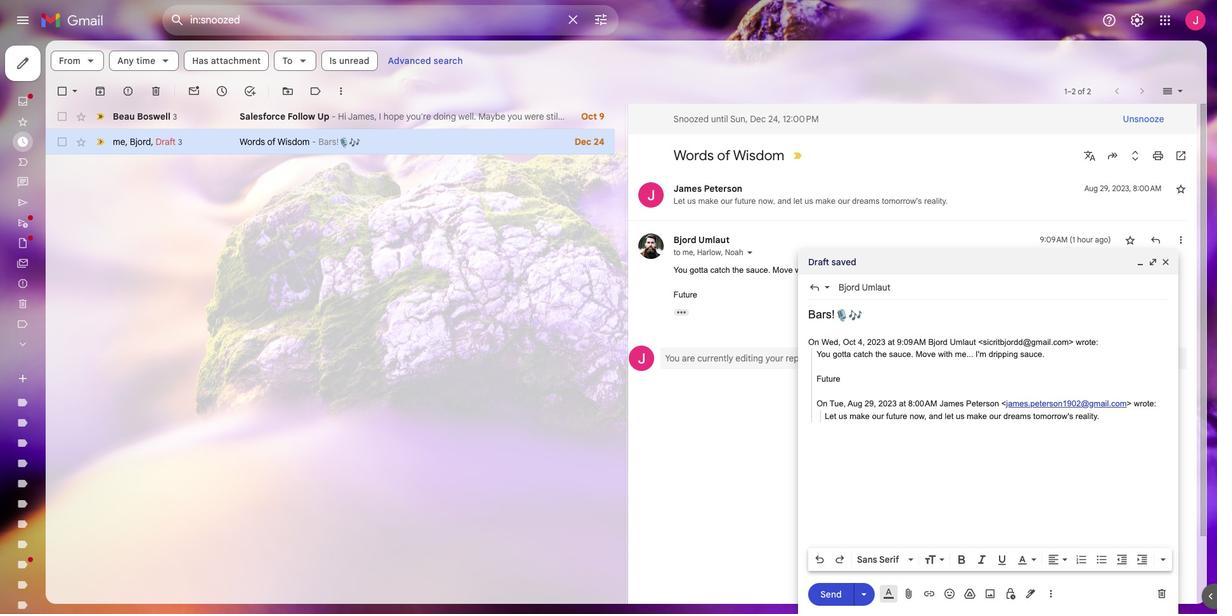 Task type: locate. For each thing, give the bounding box(es) containing it.
1 horizontal spatial me
[[683, 248, 693, 257]]

bjord umlaut up 🎶 icon at the right bottom of the page
[[839, 282, 891, 294]]

editing
[[736, 353, 763, 364]]

list containing james peterson
[[628, 170, 1187, 382]]

wrote: right >
[[1134, 399, 1156, 409]]

me inside row
[[113, 136, 125, 147]]

at for 9:09 am
[[888, 338, 895, 347]]

1 vertical spatial peterson
[[966, 399, 999, 409]]

umlaut up 🎶 icon at the right bottom of the page
[[862, 282, 891, 294]]

1 horizontal spatial oct
[[843, 338, 856, 347]]

peterson
[[704, 183, 742, 195], [966, 399, 999, 409]]

1 horizontal spatial tomorrow's
[[1033, 412, 1073, 421]]

9:09 am inside cell
[[1040, 235, 1068, 245]]

0 horizontal spatial i'm
[[833, 266, 843, 275]]

any time
[[117, 55, 155, 67]]

me... up type of response icon
[[812, 266, 830, 275]]

james inside words of wisdom main content
[[674, 183, 702, 195]]

draft inside draft saved dialog
[[808, 257, 829, 268]]

of down salesforce
[[267, 136, 276, 148]]

move inside message body text box
[[916, 350, 936, 359]]

0 horizontal spatial tomorrow's
[[882, 197, 922, 206]]

of inside row
[[267, 136, 276, 148]]

1 vertical spatial draft
[[808, 257, 829, 268]]

let
[[674, 197, 685, 206], [825, 412, 836, 421]]

1 vertical spatial 8:00 am
[[908, 399, 937, 409]]

1 vertical spatial 29,
[[865, 399, 876, 409]]

0 horizontal spatial the
[[732, 266, 744, 275]]

future down you are currently editing your reply in a separate window. show your draft here.
[[817, 375, 840, 384]]

0 vertical spatial bjord umlaut
[[674, 235, 730, 246]]

0 horizontal spatial future
[[674, 290, 697, 300]]

draft down boswell
[[156, 136, 176, 147]]

1 horizontal spatial gotta
[[833, 350, 851, 359]]

0 vertical spatial at
[[888, 338, 895, 347]]

peterson inside on tue, aug 29, 2023 at 8:00 am james peterson < james.peterson1902@gmail.com > wrote: let us make our future now, and let us make our dreams tomorrow's reality.
[[966, 399, 999, 409]]

move left draft saved
[[773, 266, 793, 275]]

is unread button
[[321, 51, 378, 71]]

2 vertical spatial umlaut
[[950, 338, 976, 347]]

0 horizontal spatial dripping
[[846, 266, 875, 275]]

let inside list
[[674, 197, 685, 206]]

3
[[173, 112, 177, 121], [178, 137, 182, 147]]

future inside list
[[674, 290, 697, 300]]

0 vertical spatial 🎙 image
[[339, 138, 349, 148]]

1 vertical spatial gotta
[[833, 350, 851, 359]]

insert link ‪(⌘k)‬ image
[[923, 588, 936, 601]]

make down separate
[[850, 412, 870, 421]]

2 your from the left
[[921, 353, 939, 364]]

oct left 4,
[[843, 338, 856, 347]]

1 – 2 of 2
[[1064, 87, 1091, 96]]

make down james peterson at the top of page
[[698, 197, 718, 206]]

1 vertical spatial and
[[929, 412, 943, 421]]

to me , harlow , noah
[[674, 248, 743, 257]]

draft left saved
[[808, 257, 829, 268]]

, down the beau
[[125, 136, 128, 147]]

Message Body text field
[[808, 307, 1168, 545]]

i'm inside message body text box
[[976, 350, 986, 359]]

1 vertical spatial aug
[[848, 399, 862, 409]]

0 horizontal spatial reality.
[[924, 197, 948, 206]]

🎙 image
[[339, 138, 349, 148], [835, 309, 849, 323]]

you gotta catch the sauce. move with me... i'm dripping sauce. down the on wed, oct 4, 2023 at 9:09 am bjord umlaut <sicritbjordd@gmail.com> wrote:
[[817, 350, 1045, 359]]

bars!
[[318, 136, 339, 148], [808, 309, 835, 321]]

let inside on tue, aug 29, 2023 at 8:00 am james peterson < james.peterson1902@gmail.com > wrote: let us make our future now, and let us make our dreams tomorrow's reality.
[[825, 412, 836, 421]]

29, left 2023,
[[1100, 184, 1110, 193]]

let down tue, on the bottom of page
[[825, 412, 836, 421]]

0 horizontal spatial dreams
[[852, 197, 880, 206]]

at
[[888, 338, 895, 347], [899, 399, 906, 409]]

me
[[113, 136, 125, 147], [683, 248, 693, 257]]

now, inside list
[[758, 197, 775, 206]]

24,
[[768, 113, 780, 125]]

2
[[1072, 87, 1076, 96], [1087, 87, 1091, 96]]

0 horizontal spatial bars!
[[318, 136, 339, 148]]

1 horizontal spatial and
[[929, 412, 943, 421]]

0 horizontal spatial james
[[674, 183, 702, 195]]

0 vertical spatial reality.
[[924, 197, 948, 206]]

1 horizontal spatial 🎙 image
[[835, 309, 849, 323]]

None search field
[[162, 5, 619, 35]]

oct inside message body text box
[[843, 338, 856, 347]]

1 horizontal spatial catch
[[853, 350, 873, 359]]

9:09 am
[[1040, 235, 1068, 245], [897, 338, 926, 347]]

1 vertical spatial reality.
[[1076, 412, 1099, 421]]

1 horizontal spatial peterson
[[966, 399, 999, 409]]

oct
[[581, 111, 597, 122], [843, 338, 856, 347]]

move
[[773, 266, 793, 275], [916, 350, 936, 359]]

navigation
[[0, 41, 152, 615]]

9:09 am left (1
[[1040, 235, 1068, 245]]

1 horizontal spatial -
[[332, 111, 336, 122]]

0 vertical spatial dripping
[[846, 266, 875, 275]]

dreams
[[852, 197, 880, 206], [1004, 412, 1031, 421]]

0 vertical spatial on
[[808, 338, 819, 347]]

1 horizontal spatial now,
[[910, 412, 927, 421]]

<sicritbjordd@gmail.com>
[[978, 338, 1074, 347]]

2 row from the top
[[46, 129, 615, 155]]

1 vertical spatial 9:09 am
[[897, 338, 926, 347]]

bjord down beau boswell 3
[[130, 136, 151, 147]]

catch inside list
[[710, 266, 730, 275]]

underline ‪(⌘u)‬ image
[[996, 555, 1009, 567]]

0 vertical spatial me
[[113, 136, 125, 147]]

0 horizontal spatial words
[[240, 136, 265, 148]]

draft
[[156, 136, 176, 147], [808, 257, 829, 268]]

indent more ‪(⌘])‬ image
[[1136, 554, 1149, 567]]

advanced
[[388, 55, 431, 67]]

1 row from the top
[[46, 104, 615, 129]]

dec left 24
[[575, 136, 591, 148]]

1 horizontal spatial i'm
[[976, 350, 986, 359]]

Not starred checkbox
[[1124, 234, 1136, 247]]

now, inside on tue, aug 29, 2023 at 8:00 am james peterson < james.peterson1902@gmail.com > wrote: let us make our future now, and let us make our dreams tomorrow's reality.
[[910, 412, 927, 421]]

you down to on the right of the page
[[674, 266, 687, 275]]

0 vertical spatial tomorrow's
[[882, 197, 922, 206]]

tomorrow's inside on tue, aug 29, 2023 at 8:00 am james peterson < james.peterson1902@gmail.com > wrote: let us make our future now, and let us make our dreams tomorrow's reality.
[[1033, 412, 1073, 421]]

0 vertical spatial peterson
[[704, 183, 742, 195]]

wrote: inside on tue, aug 29, 2023 at 8:00 am james peterson < james.peterson1902@gmail.com > wrote: let us make our future now, and let us make our dreams tomorrow's reality.
[[1134, 399, 1156, 409]]

draft inside row
[[156, 136, 176, 147]]

1 horizontal spatial aug
[[1084, 184, 1098, 193]]

0 vertical spatial you gotta catch the sauce. move with me... i'm dripping sauce.
[[674, 266, 902, 275]]

catch down harlow
[[710, 266, 730, 275]]

your left reply
[[766, 353, 784, 364]]

1 horizontal spatial wrote:
[[1134, 399, 1156, 409]]

unsnooze
[[1123, 113, 1164, 125]]

i'm
[[833, 266, 843, 275], [976, 350, 986, 359]]

dec 24
[[575, 136, 604, 148]]

make down here.
[[967, 412, 987, 421]]

1 vertical spatial catch
[[853, 350, 873, 359]]

1 vertical spatial 2023
[[878, 399, 897, 409]]

None checkbox
[[56, 110, 68, 123]]

james inside on tue, aug 29, 2023 at 8:00 am james peterson < james.peterson1902@gmail.com > wrote: let us make our future now, and let us make our dreams tomorrow's reality.
[[940, 399, 964, 409]]

words of wisdom down until
[[674, 147, 785, 164]]

None checkbox
[[56, 85, 68, 98], [56, 136, 68, 148], [56, 85, 68, 98], [56, 136, 68, 148]]

0 vertical spatial future
[[674, 290, 697, 300]]

dripping inside list
[[846, 266, 875, 275]]

2023 right 4,
[[867, 338, 886, 347]]

2 right 1
[[1072, 87, 1076, 96]]

aug inside on tue, aug 29, 2023 at 8:00 am james peterson < james.peterson1902@gmail.com > wrote: let us make our future now, and let us make our dreams tomorrow's reality.
[[848, 399, 862, 409]]

has
[[192, 55, 208, 67]]

us
[[687, 197, 696, 206], [805, 197, 813, 206], [839, 412, 847, 421], [956, 412, 965, 421]]

with inside list
[[795, 266, 810, 275]]

, down boswell
[[151, 136, 153, 147]]

1 vertical spatial 🎙 image
[[835, 309, 849, 323]]

aug inside cell
[[1084, 184, 1098, 193]]

29, right tue, on the bottom of page
[[865, 399, 876, 409]]

list
[[628, 170, 1187, 382]]

bulleted list ‪(⌘⇧8)‬ image
[[1095, 554, 1108, 567]]

0 horizontal spatial gotta
[[690, 266, 708, 275]]

delete image
[[150, 85, 162, 98]]

8:00 am right 2023,
[[1133, 184, 1162, 193]]

to
[[674, 248, 681, 257]]

pop out image
[[1148, 257, 1158, 268]]

2 horizontal spatial umlaut
[[950, 338, 976, 347]]

0 horizontal spatial let
[[674, 197, 685, 206]]

your
[[766, 353, 784, 364], [921, 353, 939, 364]]

aug
[[1084, 184, 1098, 193], [848, 399, 862, 409]]

1 horizontal spatial umlaut
[[862, 282, 891, 294]]

more image
[[335, 85, 347, 98]]

minimize image
[[1135, 257, 1145, 268]]

future inside on tue, aug 29, 2023 at 8:00 am james peterson < james.peterson1902@gmail.com > wrote: let us make our future now, and let us make our dreams tomorrow's reality.
[[886, 412, 907, 421]]

let us make our future now, and let us make our dreams tomorrow's reality.
[[674, 197, 948, 206]]

at down the show
[[899, 399, 906, 409]]

2 right –
[[1087, 87, 1091, 96]]

0 horizontal spatial catch
[[710, 266, 730, 275]]

reply
[[786, 353, 806, 364]]

0 vertical spatial me...
[[812, 266, 830, 275]]

type of response image
[[808, 281, 821, 294]]

1 your from the left
[[766, 353, 784, 364]]

words of wisdom
[[240, 136, 310, 148], [674, 147, 785, 164]]

1 horizontal spatial james
[[940, 399, 964, 409]]

0 horizontal spatial 8:00 am
[[908, 399, 937, 409]]

you right in
[[817, 350, 830, 359]]

the down noah
[[732, 266, 744, 275]]

0 vertical spatial catch
[[710, 266, 730, 275]]

now,
[[758, 197, 775, 206], [910, 412, 927, 421]]

row
[[46, 104, 615, 129], [46, 129, 615, 155]]

of down until
[[717, 147, 730, 164]]

0 vertical spatial move
[[773, 266, 793, 275]]

0 vertical spatial and
[[778, 197, 791, 206]]

,
[[125, 136, 128, 147], [151, 136, 153, 147], [693, 248, 695, 257], [721, 248, 723, 257]]

bjord umlaut inside list
[[674, 235, 730, 246]]

with inside message body text box
[[938, 350, 953, 359]]

1 vertical spatial move
[[916, 350, 936, 359]]

sun,
[[730, 113, 748, 125]]

oct 9
[[581, 111, 604, 122]]

me down the beau
[[113, 136, 125, 147]]

1 horizontal spatial the
[[875, 350, 887, 359]]

words down salesforce
[[240, 136, 265, 148]]

0 horizontal spatial 2
[[1072, 87, 1076, 96]]

0 vertical spatial draft
[[156, 136, 176, 147]]

🎙 image down more icon
[[339, 138, 349, 148]]

reality.
[[924, 197, 948, 206], [1076, 412, 1099, 421]]

at up the window.
[[888, 338, 895, 347]]

1 horizontal spatial bjord umlaut
[[839, 282, 891, 294]]

future inside message body text box
[[817, 375, 840, 384]]

of
[[1078, 87, 1085, 96], [267, 136, 276, 148], [717, 147, 730, 164]]

words of wisdom main content
[[46, 41, 1207, 615]]

future up show trimmed content icon
[[674, 290, 697, 300]]

1 vertical spatial me...
[[955, 350, 973, 359]]

0 horizontal spatial move
[[773, 266, 793, 275]]

0 vertical spatial the
[[732, 266, 744, 275]]

0 horizontal spatial aug
[[848, 399, 862, 409]]

1 vertical spatial umlaut
[[862, 282, 891, 294]]

0 vertical spatial 9:09 am
[[1040, 235, 1068, 245]]

bjord up to on the right of the page
[[674, 235, 696, 246]]

bjord up show your draft here. link
[[928, 338, 948, 347]]

1 horizontal spatial me...
[[955, 350, 973, 359]]

attach files image
[[903, 588, 915, 601]]

advanced search button
[[383, 49, 468, 72]]

0 horizontal spatial draft
[[156, 136, 176, 147]]

1 vertical spatial future
[[886, 412, 907, 421]]

let down james peterson at the top of page
[[674, 197, 685, 206]]

0 horizontal spatial future
[[735, 197, 756, 206]]

1 vertical spatial on
[[817, 399, 828, 409]]

row up - bars!
[[46, 104, 615, 129]]

move left draft
[[916, 350, 936, 359]]

on inside on tue, aug 29, 2023 at 8:00 am james peterson < james.peterson1902@gmail.com > wrote: let us make our future now, and let us make our dreams tomorrow's reality.
[[817, 399, 828, 409]]

has attachment button
[[184, 51, 269, 71]]

1 horizontal spatial bars!
[[808, 309, 835, 321]]

8:00 am inside on tue, aug 29, 2023 at 8:00 am james peterson < james.peterson1902@gmail.com > wrote: let us make our future now, and let us make our dreams tomorrow's reality.
[[908, 399, 937, 409]]

words of wisdom down salesforce
[[240, 136, 310, 148]]

of right –
[[1078, 87, 1085, 96]]

1 vertical spatial -
[[312, 136, 316, 148]]

with down the on wed, oct 4, 2023 at 9:09 am bjord umlaut <sicritbjordd@gmail.com> wrote:
[[938, 350, 953, 359]]

words up james peterson at the top of page
[[674, 147, 714, 164]]

dec left 24,
[[750, 113, 766, 125]]

1 vertical spatial with
[[938, 350, 953, 359]]

wisdom
[[278, 136, 310, 148], [733, 147, 785, 164]]

sauce. down the show details image
[[746, 266, 770, 275]]

dec inside row
[[575, 136, 591, 148]]

wisdom down "salesforce follow up -"
[[278, 136, 310, 148]]

dripping
[[846, 266, 875, 275], [989, 350, 1018, 359]]

2023 inside on tue, aug 29, 2023 at 8:00 am james peterson < james.peterson1902@gmail.com > wrote: let us make our future now, and let us make our dreams tomorrow's reality.
[[878, 399, 897, 409]]

words
[[240, 136, 265, 148], [674, 147, 714, 164]]

future
[[735, 197, 756, 206], [886, 412, 907, 421]]

gotta down wed,
[[833, 350, 851, 359]]

labels image
[[309, 85, 322, 98]]

0 horizontal spatial of
[[267, 136, 276, 148]]

dripping down <sicritbjordd@gmail.com>
[[989, 350, 1018, 359]]

dripping up 🎶 icon at the right bottom of the page
[[846, 266, 875, 275]]

show details image
[[746, 249, 754, 257]]

let inside on tue, aug 29, 2023 at 8:00 am james peterson < james.peterson1902@gmail.com > wrote: let us make our future now, and let us make our dreams tomorrow's reality.
[[945, 412, 954, 421]]

1 vertical spatial let
[[945, 412, 954, 421]]

archive image
[[94, 85, 106, 98]]

Search mail text field
[[190, 14, 558, 27]]

aug right tue, on the bottom of page
[[848, 399, 862, 409]]

9:09 am up the show
[[897, 338, 926, 347]]

1 horizontal spatial move
[[916, 350, 936, 359]]

0 vertical spatial james
[[674, 183, 702, 195]]

2023 for 29,
[[878, 399, 897, 409]]

umlaut inside message body text box
[[950, 338, 976, 347]]

at inside on tue, aug 29, 2023 at 8:00 am james peterson < james.peterson1902@gmail.com > wrote: let us make our future now, and let us make our dreams tomorrow's reality.
[[899, 399, 906, 409]]

29,
[[1100, 184, 1110, 193], [865, 399, 876, 409]]

umlaut inside list
[[698, 235, 730, 246]]

on up in
[[808, 338, 819, 347]]

catch down 4,
[[853, 350, 873, 359]]

you
[[674, 266, 687, 275], [817, 350, 830, 359], [665, 353, 680, 364]]

follow
[[288, 111, 315, 122]]

2023
[[867, 338, 886, 347], [878, 399, 897, 409]]

ago)
[[1095, 235, 1111, 245]]

wrote: right <sicritbjordd@gmail.com>
[[1076, 338, 1098, 347]]

with up type of response icon
[[795, 266, 810, 275]]

me right to on the right of the page
[[683, 248, 693, 257]]

0 vertical spatial dec
[[750, 113, 766, 125]]

catch
[[710, 266, 730, 275], [853, 350, 873, 359]]

0 horizontal spatial bjord umlaut
[[674, 235, 730, 246]]

tomorrow's
[[882, 197, 922, 206], [1033, 412, 1073, 421]]

0 horizontal spatial me
[[113, 136, 125, 147]]

oct inside words of wisdom main content
[[581, 111, 597, 122]]

1 vertical spatial the
[[875, 350, 887, 359]]

0 horizontal spatial dec
[[575, 136, 591, 148]]

bars! down type of response icon
[[808, 309, 835, 321]]

- right up
[[332, 111, 336, 122]]

gotta inside list
[[690, 266, 708, 275]]

2023 down the window.
[[878, 399, 897, 409]]

oct left 9 at the top
[[581, 111, 597, 122]]

1 vertical spatial 3
[[178, 137, 182, 147]]

1 vertical spatial at
[[899, 399, 906, 409]]

your left draft
[[921, 353, 939, 364]]

wisdom down snoozed until sun, dec 24, 12:00 pm
[[733, 147, 785, 164]]

1 vertical spatial tomorrow's
[[1033, 412, 1073, 421]]

make
[[698, 197, 718, 206], [816, 197, 836, 206], [850, 412, 870, 421], [967, 412, 987, 421]]

1 horizontal spatial 3
[[178, 137, 182, 147]]

29, inside cell
[[1100, 184, 1110, 193]]

the left the show
[[875, 350, 887, 359]]

🎶 image
[[349, 138, 360, 148]]

🎶 image
[[849, 309, 862, 323]]

1 horizontal spatial draft
[[808, 257, 829, 268]]

0 horizontal spatial words of wisdom
[[240, 136, 310, 148]]

umlaut up harlow
[[698, 235, 730, 246]]

harlow
[[697, 248, 721, 257]]

dripping inside message body text box
[[989, 350, 1018, 359]]

more send options image
[[858, 589, 870, 601]]

me... down the on wed, oct 4, 2023 at 9:09 am bjord umlaut <sicritbjordd@gmail.com> wrote:
[[955, 350, 973, 359]]

future inside list
[[735, 197, 756, 206]]

gmail image
[[41, 8, 110, 33]]

at for 8:00 am
[[899, 399, 906, 409]]

redo ‪(⌘y)‬ image
[[834, 554, 846, 567]]

, left noah
[[721, 248, 723, 257]]

1 2 from the left
[[1072, 87, 1076, 96]]

james
[[674, 183, 702, 195], [940, 399, 964, 409]]

formatting options toolbar
[[808, 549, 1172, 572]]

row down up
[[46, 129, 615, 155]]

from button
[[51, 51, 104, 71]]

12:00 pm
[[783, 113, 819, 125]]

<
[[1001, 399, 1006, 409]]

the inside words of wisdom main content
[[732, 266, 744, 275]]

🎙 image up wed,
[[835, 309, 849, 323]]

sauce. down <sicritbjordd@gmail.com>
[[1020, 350, 1045, 359]]

currently
[[697, 353, 733, 364]]

show
[[897, 353, 919, 364]]

bjord
[[130, 136, 151, 147], [674, 235, 696, 246], [839, 282, 860, 294], [928, 338, 948, 347]]

with
[[795, 266, 810, 275], [938, 350, 953, 359]]

wrote:
[[1076, 338, 1098, 347], [1134, 399, 1156, 409]]

2 horizontal spatial of
[[1078, 87, 1085, 96]]

you gotta catch the sauce. move with me... i'm dripping sauce. up type of response icon
[[674, 266, 902, 275]]

bars! down up
[[318, 136, 339, 148]]

0 horizontal spatial and
[[778, 197, 791, 206]]

none checkbox inside row
[[56, 110, 68, 123]]

bjord umlaut up to me , harlow , noah
[[674, 235, 730, 246]]

0 vertical spatial gotta
[[690, 266, 708, 275]]

future down james peterson at the top of page
[[735, 197, 756, 206]]

future down the show
[[886, 412, 907, 421]]

not starred image
[[1124, 234, 1136, 247]]

insert signature image
[[1024, 588, 1037, 601]]

on left tue, on the bottom of page
[[817, 399, 828, 409]]

move to image
[[281, 85, 294, 98]]

0 horizontal spatial -
[[312, 136, 316, 148]]

-
[[332, 111, 336, 122], [312, 136, 316, 148]]

aug left 2023,
[[1084, 184, 1098, 193]]

umlaut up here.
[[950, 338, 976, 347]]

indent less ‪(⌘[)‬ image
[[1116, 554, 1128, 567]]

sans
[[857, 555, 877, 566]]

1 horizontal spatial reality.
[[1076, 412, 1099, 421]]

gotta down to me , harlow , noah
[[690, 266, 708, 275]]

aug 29, 2023, 8:00 am
[[1084, 184, 1162, 193]]

row containing me
[[46, 129, 615, 155]]

bjord umlaut
[[674, 235, 730, 246], [839, 282, 891, 294]]

- down follow at the left
[[312, 136, 316, 148]]

words inside row
[[240, 136, 265, 148]]

let inside list
[[794, 197, 802, 206]]

any
[[117, 55, 134, 67]]

1 vertical spatial oct
[[843, 338, 856, 347]]

you gotta catch the sauce. move with me... i'm dripping sauce.
[[674, 266, 902, 275], [817, 350, 1045, 359]]

wed,
[[822, 338, 841, 347]]

8:00 am down the show
[[908, 399, 937, 409]]



Task type: describe. For each thing, give the bounding box(es) containing it.
0 vertical spatial wrote:
[[1076, 338, 1098, 347]]

on for on wed, oct 4, 2023 at 9:09 am bjord umlaut <sicritbjordd@gmail.com> wrote:
[[808, 338, 819, 347]]

reality. inside on tue, aug 29, 2023 at 8:00 am james peterson < james.peterson1902@gmail.com > wrote: let us make our future now, and let us make our dreams tomorrow's reality.
[[1076, 412, 1099, 421]]

24
[[594, 136, 604, 148]]

search mail image
[[166, 9, 189, 32]]

, left harlow
[[693, 248, 695, 257]]

tue,
[[830, 399, 846, 409]]

9:09 am (1 hour ago)
[[1040, 235, 1111, 245]]

beau boswell 3
[[113, 111, 177, 122]]

2 2 from the left
[[1087, 87, 1091, 96]]

numbered list ‪(⌘⇧7)‬ image
[[1075, 554, 1088, 567]]

window.
[[862, 353, 895, 364]]

salesforce
[[240, 111, 285, 122]]

james.peterson1902@gmail.com link
[[1006, 399, 1127, 409]]

Not starred checkbox
[[1174, 183, 1187, 195]]

more options image
[[1047, 588, 1055, 601]]

sauce. left draft
[[889, 350, 913, 359]]

1 horizontal spatial words
[[674, 147, 714, 164]]

you gotta catch the sauce. move with me... i'm dripping sauce. inside list
[[674, 266, 902, 275]]

more formatting options image
[[1157, 554, 1170, 567]]

bjord inside row
[[130, 136, 151, 147]]

and inside list
[[778, 197, 791, 206]]

send button
[[808, 584, 854, 606]]

gotta inside message body text box
[[833, 350, 851, 359]]

you gotta catch the sauce. move with me... i'm dripping sauce. inside message body text box
[[817, 350, 1045, 359]]

1 horizontal spatial words of wisdom
[[674, 147, 785, 164]]

tomorrow's inside list
[[882, 197, 922, 206]]

2023 for 4,
[[867, 338, 886, 347]]

report spam image
[[122, 85, 134, 98]]

the inside message body text box
[[875, 350, 887, 359]]

saved
[[832, 257, 856, 268]]

bjord umlaut inside draft saved dialog
[[839, 282, 891, 294]]

clear search image
[[560, 7, 586, 32]]

any time button
[[109, 51, 179, 71]]

me , bjord , draft 3
[[113, 136, 182, 147]]

close image
[[1161, 257, 1171, 268]]

you left are
[[665, 353, 680, 364]]

here.
[[963, 353, 984, 364]]

main menu image
[[15, 13, 30, 28]]

from
[[59, 55, 81, 67]]

>
[[1127, 399, 1132, 409]]

29, inside on tue, aug 29, 2023 at 8:00 am james peterson < james.peterson1902@gmail.com > wrote: let us make our future now, and let us make our dreams tomorrow's reality.
[[865, 399, 876, 409]]

undo ‪(⌘z)‬ image
[[813, 554, 826, 567]]

time
[[136, 55, 155, 67]]

show trimmed content image
[[674, 309, 689, 316]]

1 horizontal spatial dec
[[750, 113, 766, 125]]

🎙 image inside message body text box
[[835, 309, 849, 323]]

1
[[1064, 87, 1067, 96]]

advanced search
[[388, 55, 463, 67]]

james peterson
[[674, 183, 742, 195]]

reality. inside list
[[924, 197, 948, 206]]

i'm inside words of wisdom main content
[[833, 266, 843, 275]]

aug 29, 2023, 8:00 am cell
[[1084, 183, 1162, 195]]

draft saved dialog
[[798, 250, 1178, 615]]

bars! inside row
[[318, 136, 339, 148]]

sauce. right saved
[[877, 266, 902, 275]]

bjord inside list
[[674, 235, 696, 246]]

show your draft here. link
[[897, 353, 984, 364]]

words of wisdom inside row
[[240, 136, 310, 148]]

make up draft saved
[[816, 197, 836, 206]]

9
[[599, 111, 604, 122]]

draft
[[942, 353, 961, 364]]

a
[[817, 353, 822, 364]]

and inside on tue, aug 29, 2023 at 8:00 am james peterson < james.peterson1902@gmail.com > wrote: let us make our future now, and let us make our dreams tomorrow's reality.
[[929, 412, 943, 421]]

advanced search options image
[[588, 7, 614, 32]]

snoozed
[[674, 113, 709, 125]]

in
[[808, 353, 815, 364]]

dreams inside list
[[852, 197, 880, 206]]

me... inside list
[[812, 266, 830, 275]]

beau
[[113, 111, 135, 122]]

0 vertical spatial -
[[332, 111, 336, 122]]

unsnooze button
[[1113, 108, 1174, 131]]

separate
[[825, 353, 860, 364]]

james.peterson1902@gmail.com
[[1006, 399, 1127, 409]]

snooze image
[[216, 85, 228, 98]]

send
[[820, 589, 842, 601]]

on for on tue, aug 29, 2023 at 8:00 am james peterson < james.peterson1902@gmail.com > wrote: let us make our future now, and let us make our dreams tomorrow's reality.
[[817, 399, 828, 409]]

insert emoji ‪(⌘⇧2)‬ image
[[943, 588, 956, 601]]

has attachment
[[192, 55, 261, 67]]

discard draft ‪(⌘⇧d)‬ image
[[1156, 588, 1168, 601]]

is
[[329, 55, 337, 67]]

are
[[682, 353, 695, 364]]

list inside words of wisdom main content
[[628, 170, 1187, 382]]

unread
[[339, 55, 370, 67]]

8:00 am inside cell
[[1133, 184, 1162, 193]]

you inside message body text box
[[817, 350, 830, 359]]

snoozed until sun, dec 24, 12:00 pm
[[674, 113, 819, 125]]

4,
[[858, 338, 865, 347]]

1 horizontal spatial of
[[717, 147, 730, 164]]

until
[[711, 113, 728, 125]]

salesforce follow up -
[[240, 111, 338, 122]]

to button
[[274, 51, 316, 71]]

not starred image
[[1174, 183, 1187, 195]]

- bars!
[[310, 136, 339, 148]]

bjord down saved
[[839, 282, 860, 294]]

boswell
[[137, 111, 170, 122]]

search
[[434, 55, 463, 67]]

2023,
[[1112, 184, 1131, 193]]

you are currently editing your reply in a separate window. show your draft here.
[[665, 353, 984, 364]]

peterson inside list
[[704, 183, 742, 195]]

dreams inside on tue, aug 29, 2023 at 8:00 am james peterson < james.peterson1902@gmail.com > wrote: let us make our future now, and let us make our dreams tomorrow's reality.
[[1004, 412, 1031, 421]]

noah
[[725, 248, 743, 257]]

row containing beau boswell
[[46, 104, 615, 129]]

me... inside message body text box
[[955, 350, 973, 359]]

is unread
[[329, 55, 370, 67]]

3 inside me , bjord , draft 3
[[178, 137, 182, 147]]

move inside list
[[773, 266, 793, 275]]

attachment
[[211, 55, 261, 67]]

serif
[[879, 555, 899, 566]]

bjord inside message body text box
[[928, 338, 948, 347]]

italic ‪(⌘i)‬ image
[[976, 554, 988, 567]]

settings image
[[1130, 13, 1145, 28]]

to
[[282, 55, 293, 67]]

3 inside beau boswell 3
[[173, 112, 177, 121]]

(1
[[1070, 235, 1075, 245]]

toggle split pane mode image
[[1161, 85, 1174, 98]]

wisdom inside row
[[278, 136, 310, 148]]

bars! inside message body text box
[[808, 309, 835, 321]]

9:09 am inside message body text box
[[897, 338, 926, 347]]

on wed, oct 4, 2023 at 9:09 am bjord umlaut <sicritbjordd@gmail.com> wrote:
[[808, 338, 1098, 347]]

catch inside message body text box
[[853, 350, 873, 359]]

sans serif option
[[855, 554, 906, 567]]

support image
[[1102, 13, 1117, 28]]

–
[[1067, 87, 1072, 96]]

insert files using drive image
[[964, 588, 976, 601]]

hour
[[1077, 235, 1093, 245]]

up
[[317, 111, 329, 122]]

on tue, aug 29, 2023 at 8:00 am james peterson < james.peterson1902@gmail.com > wrote: let us make our future now, and let us make our dreams tomorrow's reality.
[[817, 399, 1156, 421]]

draft saved
[[808, 257, 856, 268]]

9:09 am (1 hour ago) cell
[[1040, 234, 1111, 247]]

insert photo image
[[984, 588, 997, 601]]

sans serif
[[857, 555, 899, 566]]

toggle confidential mode image
[[1004, 588, 1017, 601]]

1 horizontal spatial wisdom
[[733, 147, 785, 164]]

add to tasks image
[[243, 85, 256, 98]]

me inside list
[[683, 248, 693, 257]]

bold ‪(⌘b)‬ image
[[955, 554, 968, 567]]



Task type: vqa. For each thing, say whether or not it's contained in the screenshot.
Aug 29, 2023, 8:00 Am
yes



